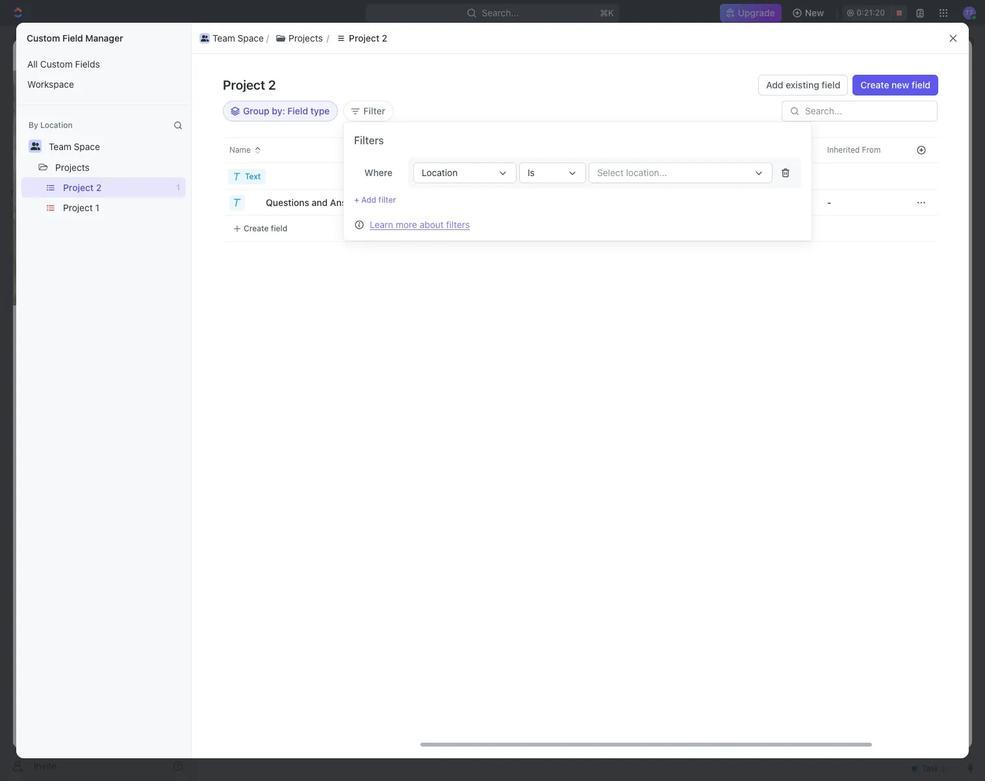 Task type: locate. For each thing, give the bounding box(es) containing it.
column header
[[192, 137, 202, 163], [192, 137, 224, 163]]

added watcher:
[[717, 165, 778, 175]]

0 vertical spatial changed
[[702, 144, 734, 154]]

custom up all
[[27, 32, 60, 44]]

create left new
[[861, 79, 889, 90]]

1 horizontal spatial team space link
[[202, 34, 273, 49]]

docs link
[[5, 107, 188, 128]]

1 for task 1
[[284, 226, 288, 237]]

1 status from the top
[[736, 144, 759, 154]]

location up dashboards
[[40, 120, 73, 130]]

project inside the project 1 button
[[63, 202, 93, 213]]

0 horizontal spatial team space link
[[86, 49, 137, 60]]

0 vertical spatial progress
[[251, 183, 294, 193]]

2 inside button
[[382, 32, 387, 43]]

gantt link
[[439, 117, 465, 135]]

projects button
[[269, 30, 329, 46], [49, 157, 95, 177]]

nov
[[776, 49, 791, 59]]

2 horizontal spatial 1
[[284, 226, 288, 237]]

project 1 button
[[57, 198, 186, 218]]

project
[[349, 32, 380, 43], [359, 36, 389, 47], [198, 49, 227, 60], [223, 77, 265, 92], [226, 77, 284, 99], [63, 182, 94, 193], [63, 202, 93, 213]]

1 vertical spatial 1
[[95, 202, 99, 213]]

location down location(s)
[[422, 167, 458, 178]]

task sidebar content section
[[660, 71, 933, 749]]

space
[[238, 32, 264, 43], [243, 36, 270, 47], [111, 49, 137, 60], [74, 141, 100, 152]]

create inside questions and answers row group
[[244, 223, 269, 233]]

1 inside button
[[95, 202, 99, 213]]

hide up inherited
[[831, 120, 851, 131]]

1 vertical spatial changed
[[702, 248, 734, 258]]

eloisefrancis23@gmail. com
[[686, 165, 867, 185]]

1 vertical spatial custom
[[40, 58, 73, 70]]

field right new
[[912, 79, 931, 90]]

user group image for topmost team space button
[[201, 35, 209, 41]]

space inside list
[[238, 32, 264, 43]]

to left the do
[[810, 144, 819, 154]]

task up + add filter
[[366, 183, 384, 193]]

user group image
[[201, 35, 209, 41], [207, 38, 215, 45]]

home link
[[5, 63, 188, 84]]

projects link
[[281, 34, 335, 49]]

add up "customize"
[[891, 83, 909, 94]]

cell inside questions and answers row group
[[192, 190, 224, 216]]

created left "by"
[[567, 145, 597, 155]]

0 vertical spatial filters
[[354, 135, 384, 146]]

2 vertical spatial list
[[16, 177, 191, 218]]

items
[[210, 564, 237, 576]]

changed up added
[[702, 144, 734, 154]]

0 horizontal spatial task
[[262, 226, 282, 237]]

filter
[[378, 195, 396, 205]]

1 horizontal spatial add task
[[891, 83, 931, 94]]

list
[[197, 30, 943, 46], [16, 54, 191, 94], [16, 177, 191, 218]]

in
[[241, 183, 249, 193], [790, 217, 797, 227]]

projects
[[289, 32, 323, 43], [297, 36, 331, 47], [55, 162, 90, 173]]

1 changed status from from the top
[[700, 144, 780, 154]]

dashboards link
[[5, 129, 188, 150]]

create
[[861, 79, 889, 90], [244, 223, 269, 233]]

list
[[292, 120, 308, 131]]

row group
[[905, 164, 938, 242]]

create new field button
[[853, 75, 939, 96]]

location(s)
[[437, 145, 479, 155]]

0 vertical spatial status
[[736, 144, 759, 154]]

tree
[[5, 226, 188, 402]]

complete
[[788, 248, 828, 258]]

2 vertical spatial 1
[[284, 226, 288, 237]]

0 vertical spatial 1
[[176, 183, 180, 192]]

location
[[40, 120, 73, 130], [422, 167, 458, 178]]

1 vertical spatial status
[[736, 248, 759, 258]]

1 vertical spatial create
[[244, 223, 269, 233]]

questions
[[266, 197, 309, 208]]

team space inside list
[[213, 32, 264, 43]]

1 vertical spatial progress
[[799, 217, 832, 227]]

press space to select this row. row
[[419, 164, 939, 190], [192, 189, 419, 216], [419, 190, 939, 216], [419, 216, 939, 242]]

by
[[29, 120, 38, 130]]

0 vertical spatial in
[[241, 183, 249, 193]]

in progress down -
[[788, 217, 834, 227]]

custom up workspace
[[40, 58, 73, 70]]

0 horizontal spatial in progress
[[241, 183, 294, 193]]

1 horizontal spatial add task button
[[884, 79, 939, 99]]

0 horizontal spatial projects button
[[49, 157, 95, 177]]

2 horizontal spatial field
[[912, 79, 931, 90]]

1 horizontal spatial hide
[[831, 120, 851, 131]]

press space to select this row. row containing -
[[419, 190, 939, 216]]

inherited from
[[827, 145, 881, 155]]

1 vertical spatial in
[[790, 217, 797, 227]]

0 vertical spatial from
[[761, 144, 778, 154]]

you
[[686, 248, 700, 258]]

projects inside list
[[289, 32, 323, 43]]

0 horizontal spatial create
[[244, 223, 269, 233]]

user group image
[[13, 255, 23, 263]]

action items button
[[171, 558, 242, 582]]

1 horizontal spatial in
[[790, 217, 797, 227]]

0 vertical spatial team space button
[[197, 30, 266, 46]]

from left complete
[[761, 248, 778, 258]]

questions and answers button
[[265, 192, 375, 213]]

about
[[420, 219, 444, 230]]

to left -
[[814, 196, 823, 206]]

new button
[[787, 3, 832, 23]]

2 horizontal spatial task
[[911, 83, 931, 94]]

task 1
[[262, 226, 288, 237]]

search
[[779, 120, 809, 131]]

list link
[[289, 117, 308, 135]]

row
[[419, 137, 939, 163]]

filters right about at the left top
[[446, 219, 470, 230]]

1 horizontal spatial team space button
[[197, 30, 266, 46]]

0 vertical spatial list
[[197, 30, 943, 46]]

1 horizontal spatial progress
[[799, 217, 832, 227]]

1 horizontal spatial in progress
[[788, 217, 834, 227]]

0 vertical spatial hide
[[831, 120, 851, 131]]

created
[[734, 49, 763, 59], [567, 145, 597, 155], [717, 145, 746, 155]]

customize button
[[858, 117, 924, 135]]

add task up + add filter
[[349, 183, 384, 193]]

field
[[62, 32, 83, 44]]

0 horizontal spatial field
[[271, 223, 287, 233]]

1 horizontal spatial location
[[422, 167, 458, 178]]

filters
[[354, 135, 384, 146], [446, 219, 470, 230]]

to
[[810, 144, 819, 154], [814, 196, 823, 206]]

1 vertical spatial in progress
[[788, 217, 834, 227]]

in down text
[[241, 183, 249, 193]]

hide up select location... dropdown button
[[675, 152, 692, 162]]

team space button down by location
[[43, 136, 106, 157]]

1 horizontal spatial field
[[822, 79, 841, 90]]

filter
[[364, 105, 385, 116]]

progress
[[251, 183, 294, 193], [799, 217, 832, 227]]

create down questions
[[244, 223, 269, 233]]

status right you at top right
[[736, 248, 759, 258]]

create field
[[244, 223, 287, 233]]

1 from from the top
[[761, 144, 778, 154]]

project 2 link
[[342, 34, 400, 49], [198, 49, 235, 60]]

changed right you at top right
[[702, 248, 734, 258]]

field
[[822, 79, 841, 90], [912, 79, 931, 90], [271, 223, 287, 233]]

0 vertical spatial changed status from
[[700, 144, 780, 154]]

field inside create new field button
[[912, 79, 931, 90]]

text
[[245, 171, 261, 181]]

hide button
[[669, 149, 697, 165]]

1 vertical spatial task
[[366, 183, 384, 193]]

task right new
[[911, 83, 931, 94]]

add task button up "customize"
[[884, 79, 939, 99]]

task down questions
[[262, 226, 282, 237]]

project 2
[[349, 32, 387, 43], [359, 36, 397, 47], [223, 77, 276, 92], [226, 77, 303, 99], [63, 182, 102, 193]]

1 vertical spatial location
[[422, 167, 458, 178]]

0 vertical spatial projects button
[[269, 30, 329, 46]]

0 horizontal spatial hide
[[675, 152, 692, 162]]

upgrade
[[738, 7, 775, 18]]

learn
[[370, 219, 393, 230]]

action
[[177, 564, 208, 576]]

status up the added watcher:
[[736, 144, 759, 154]]

team inside list
[[213, 32, 235, 43]]

location button
[[413, 162, 517, 183]]

1 vertical spatial changed status from
[[700, 248, 780, 258]]

1 vertical spatial from
[[761, 248, 778, 258]]

0 vertical spatial location
[[40, 120, 73, 130]]

created left on
[[734, 49, 763, 59]]

1 vertical spatial list
[[16, 54, 191, 94]]

team space
[[213, 32, 264, 43], [218, 36, 270, 47], [86, 49, 137, 60], [49, 141, 100, 152]]

0 horizontal spatial 1
[[95, 202, 99, 213]]

field for create new field
[[912, 79, 931, 90]]

Edit task name text field
[[57, 370, 609, 395]]

1 changed from the top
[[702, 144, 734, 154]]

projects inside projects link
[[297, 36, 331, 47]]

1 horizontal spatial projects button
[[269, 30, 329, 46]]

0 horizontal spatial add task
[[349, 183, 384, 193]]

grid
[[192, 137, 939, 748]]

0 horizontal spatial location
[[40, 120, 73, 130]]

hide inside button
[[675, 152, 692, 162]]

2 horizontal spatial /
[[337, 36, 340, 47]]

1 horizontal spatial create
[[861, 79, 889, 90]]

field down questions
[[271, 223, 287, 233]]

field inside add existing field button
[[822, 79, 841, 90]]

field right the existing
[[822, 79, 841, 90]]

⌘k
[[600, 7, 614, 18]]

mins
[[896, 144, 914, 154]]

date
[[697, 145, 715, 155]]

calendar
[[332, 120, 370, 131]]

1 vertical spatial hide
[[675, 152, 692, 162]]

from up watcher:
[[761, 144, 778, 154]]

0 vertical spatial create
[[861, 79, 889, 90]]

inbox link
[[5, 85, 188, 106]]

eloisefrancis23@gmail.
[[778, 165, 867, 175]]

1 for project 1
[[95, 202, 99, 213]]

user group image inside team space button
[[201, 35, 209, 41]]

1 vertical spatial filters
[[446, 219, 470, 230]]

projects for right projects button
[[289, 32, 323, 43]]

0 vertical spatial in progress
[[241, 183, 294, 193]]

0 vertical spatial to
[[810, 144, 819, 154]]

added
[[719, 165, 742, 175]]

0 horizontal spatial in
[[241, 183, 249, 193]]

1 horizontal spatial /
[[275, 36, 278, 47]]

in progress down text
[[241, 183, 294, 193]]

filters down calendar at top
[[354, 135, 384, 146]]

field inside create field button
[[271, 223, 287, 233]]

filter button
[[343, 101, 394, 122]]

progress up questions
[[251, 183, 294, 193]]

on
[[765, 49, 774, 59]]

0 horizontal spatial /
[[190, 49, 192, 60]]

com
[[686, 165, 867, 185]]

1 vertical spatial to
[[814, 196, 823, 206]]

in progress
[[241, 183, 294, 193], [788, 217, 834, 227]]

user group image inside team space link
[[207, 38, 215, 45]]

cell
[[419, 164, 549, 190], [549, 164, 679, 190], [679, 164, 809, 190], [809, 164, 939, 190], [905, 164, 938, 190], [192, 190, 224, 216], [419, 190, 549, 216], [549, 190, 679, 216], [679, 190, 809, 216], [419, 216, 549, 242], [549, 216, 679, 242], [679, 216, 809, 242], [809, 216, 939, 242], [905, 216, 938, 242]]

1 horizontal spatial filters
[[446, 219, 470, 230]]

progress inside task sidebar content section
[[799, 217, 832, 227]]

in up complete
[[790, 217, 797, 227]]

all custom fields
[[27, 58, 100, 70]]

press space to select this row. row containing questions and answers
[[192, 189, 419, 216]]

add task up "customize"
[[891, 83, 931, 94]]

add task button up answers at the top of page
[[334, 181, 389, 196]]

0 horizontal spatial add task button
[[334, 181, 389, 196]]

progress down -
[[799, 217, 832, 227]]

more
[[396, 219, 417, 230]]

0 horizontal spatial team space button
[[43, 136, 106, 157]]

add
[[766, 79, 784, 90], [891, 83, 909, 94], [349, 183, 364, 193], [361, 195, 376, 205]]

0 vertical spatial add task button
[[884, 79, 939, 99]]

33 mins
[[885, 144, 914, 154]]

team space button up the / project 2
[[197, 30, 266, 46]]

search...
[[482, 7, 519, 18]]

status
[[736, 144, 759, 154], [736, 248, 759, 258]]

task
[[911, 83, 931, 94], [366, 183, 384, 193], [262, 226, 282, 237]]



Task type: vqa. For each thing, say whether or not it's contained in the screenshot.
Overview link
no



Task type: describe. For each thing, give the bounding box(es) containing it.
questions and answers
[[266, 197, 367, 208]]

created by
[[567, 145, 608, 155]]

upgrade link
[[720, 4, 782, 22]]

and
[[312, 197, 328, 208]]

created for created by
[[567, 145, 597, 155]]

home
[[31, 68, 56, 79]]

by location
[[29, 120, 73, 130]]

task 1 link
[[259, 222, 450, 241]]

33
[[885, 144, 894, 154]]

Search tasks... text field
[[823, 148, 953, 167]]

assignees button
[[525, 149, 586, 165]]

select location...
[[597, 167, 667, 178]]

2 vertical spatial task
[[262, 226, 282, 237]]

board
[[242, 120, 268, 131]]

assignees
[[542, 152, 580, 162]]

gantt
[[441, 120, 465, 131]]

location...
[[626, 167, 667, 178]]

team space, , element
[[68, 48, 81, 61]]

new
[[892, 79, 910, 90]]

fields
[[75, 58, 100, 70]]

0 horizontal spatial filters
[[354, 135, 384, 146]]

17
[[793, 49, 801, 59]]

1 horizontal spatial 1
[[176, 183, 180, 192]]

project inside project 2 button
[[349, 32, 380, 43]]

add existing field
[[766, 79, 841, 90]]

press space to select this row. row inside questions and answers row group
[[192, 189, 419, 216]]

0 horizontal spatial progress
[[251, 183, 294, 193]]

- row group
[[419, 164, 939, 242]]

in inside task sidebar content section
[[790, 217, 797, 227]]

custom field manager
[[27, 32, 123, 44]]

grid containing questions and answers
[[192, 137, 939, 748]]

docs
[[31, 112, 53, 123]]

location inside dropdown button
[[422, 167, 458, 178]]

0:21:20
[[857, 8, 885, 18]]

in progress inside task sidebar content section
[[788, 217, 834, 227]]

to for to
[[814, 196, 823, 206]]

0 vertical spatial custom
[[27, 32, 60, 44]]

custom fields element
[[57, 625, 609, 683]]

1 horizontal spatial project 2 link
[[342, 34, 400, 49]]

created on nov 17
[[734, 49, 801, 59]]

/ project 2
[[190, 49, 235, 60]]

customize
[[875, 120, 920, 131]]

row containing location(s)
[[419, 137, 939, 163]]

dashboards
[[31, 134, 82, 145]]

+
[[354, 195, 359, 205]]

all
[[27, 58, 38, 70]]

workspace
[[27, 79, 74, 90]]

calendar link
[[329, 117, 370, 135]]

learn more about filters
[[370, 219, 470, 230]]

list containing team space
[[197, 30, 943, 46]]

clickbot
[[686, 165, 717, 175]]

0 horizontal spatial project 2 link
[[198, 49, 235, 60]]

action items
[[177, 564, 237, 576]]

list containing all custom fields
[[16, 54, 191, 94]]

invite
[[34, 760, 56, 771]]

projects for projects link
[[297, 36, 331, 47]]

add up +
[[349, 183, 364, 193]]

favorites button
[[5, 186, 50, 201]]

custom inside button
[[40, 58, 73, 70]]

table link
[[392, 117, 417, 135]]

date created
[[697, 145, 746, 155]]

2 changed from the top
[[702, 248, 734, 258]]

project 2 button
[[329, 30, 394, 46]]

table
[[394, 120, 417, 131]]

tree inside sidebar navigation
[[5, 226, 188, 402]]

manager
[[85, 32, 123, 44]]

1 vertical spatial add task button
[[334, 181, 389, 196]]

add existing field button
[[759, 75, 848, 96]]

learn more about filters link
[[370, 219, 470, 230]]

inbox
[[31, 90, 54, 101]]

spaces
[[10, 211, 38, 220]]

share button
[[806, 44, 847, 65]]

1 horizontal spatial task
[[366, 183, 384, 193]]

-
[[827, 197, 832, 208]]

add left the existing
[[766, 79, 784, 90]]

created up added
[[717, 145, 746, 155]]

add right +
[[361, 195, 376, 205]]

0:21:20 button
[[843, 5, 907, 21]]

hide inside dropdown button
[[831, 120, 851, 131]]

2 changed status from from the top
[[700, 248, 780, 258]]

field for add existing field
[[822, 79, 841, 90]]

new
[[805, 7, 824, 18]]

existing
[[786, 79, 819, 90]]

project 2 inside button
[[349, 32, 387, 43]]

1 vertical spatial projects button
[[49, 157, 95, 177]]

to do
[[808, 144, 831, 154]]

Search... text field
[[805, 106, 930, 116]]

select location... button
[[589, 162, 773, 183]]

1 vertical spatial team space button
[[43, 136, 106, 157]]

do
[[821, 144, 831, 154]]

create for create field
[[244, 223, 269, 233]]

to for to do
[[810, 144, 819, 154]]

0 vertical spatial task
[[911, 83, 931, 94]]

2 status from the top
[[736, 248, 759, 258]]

select
[[597, 167, 624, 178]]

created for created on nov 17
[[734, 49, 763, 59]]

inherited
[[827, 145, 860, 155]]

1 vertical spatial add task
[[349, 183, 384, 193]]

favorites
[[10, 188, 45, 198]]

by
[[599, 145, 608, 155]]

name row
[[192, 137, 419, 163]]

is
[[528, 167, 535, 178]]

list containing project 2
[[16, 177, 191, 218]]

sidebar navigation
[[0, 26, 194, 781]]

create for create new field
[[861, 79, 889, 90]]

0 vertical spatial add task
[[891, 83, 931, 94]]

activity
[[940, 102, 965, 110]]

watcher:
[[745, 165, 776, 175]]

search button
[[762, 117, 813, 135]]

user group image for right team space link
[[207, 38, 215, 45]]

questions and answers row group
[[192, 164, 452, 242]]

create new field
[[861, 79, 931, 90]]

name
[[229, 145, 251, 155]]

create field button
[[228, 221, 293, 236]]

where
[[365, 167, 393, 178]]

2 from from the top
[[761, 248, 778, 258]]



